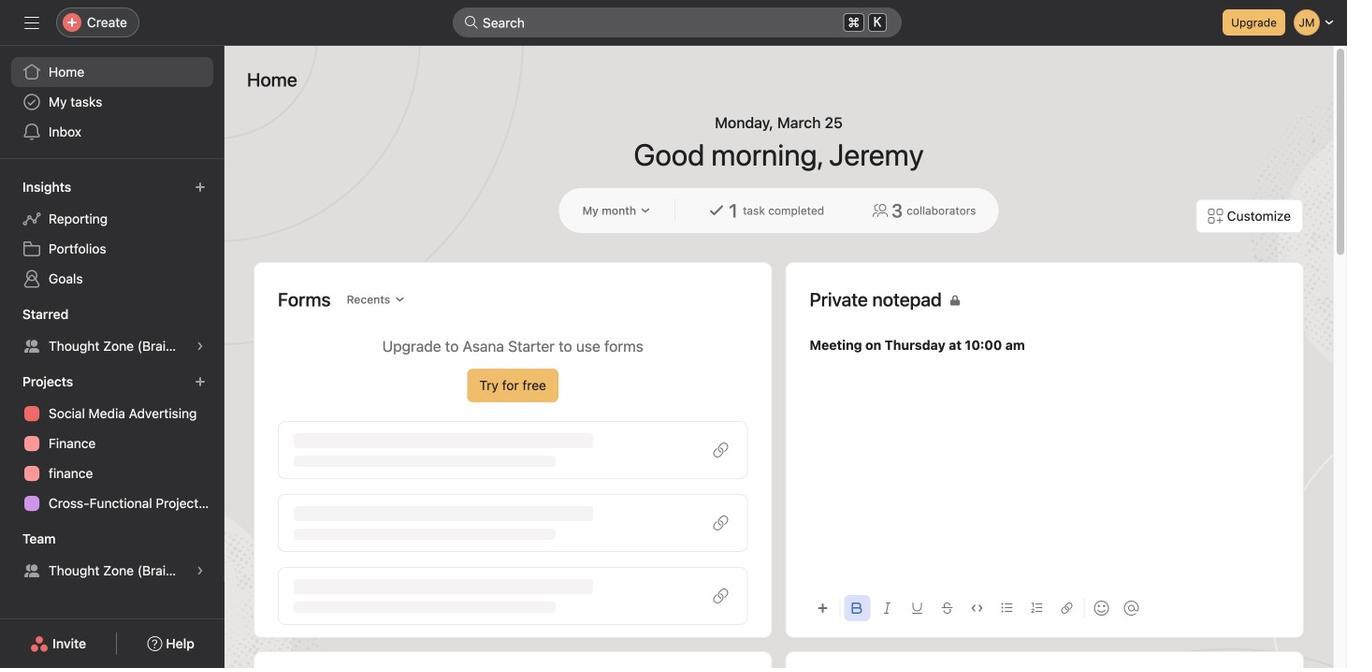 Task type: vqa. For each thing, say whether or not it's contained in the screenshot.
Attachments: Add a file to this task, Organ function research icon
no



Task type: locate. For each thing, give the bounding box(es) containing it.
new insights image
[[195, 182, 206, 193]]

strikethrough image
[[942, 603, 953, 614]]

code image
[[972, 603, 983, 614]]

toolbar
[[810, 587, 1280, 629]]

starred element
[[0, 298, 225, 365]]

None field
[[453, 7, 902, 37]]

at mention image
[[1124, 601, 1139, 616]]

global element
[[0, 46, 225, 158]]

bulleted list image
[[1002, 603, 1013, 614]]

prominent image
[[464, 15, 479, 30]]

Search tasks, projects, and more text field
[[453, 7, 902, 37]]

hide sidebar image
[[24, 15, 39, 30]]

bold image
[[852, 603, 863, 614]]

italics image
[[882, 603, 893, 614]]

see details, thought zone (brainstorm space) image
[[195, 341, 206, 352]]



Task type: describe. For each thing, give the bounding box(es) containing it.
insert an object image
[[817, 603, 829, 614]]

link image
[[1062, 603, 1073, 614]]

numbered list image
[[1032, 603, 1043, 614]]

underline image
[[912, 603, 923, 614]]

projects element
[[0, 365, 225, 522]]

see details, thought zone (brainstorm space) image
[[195, 565, 206, 576]]

teams element
[[0, 522, 225, 590]]

new project or portfolio image
[[195, 376, 206, 387]]

insights element
[[0, 170, 225, 298]]



